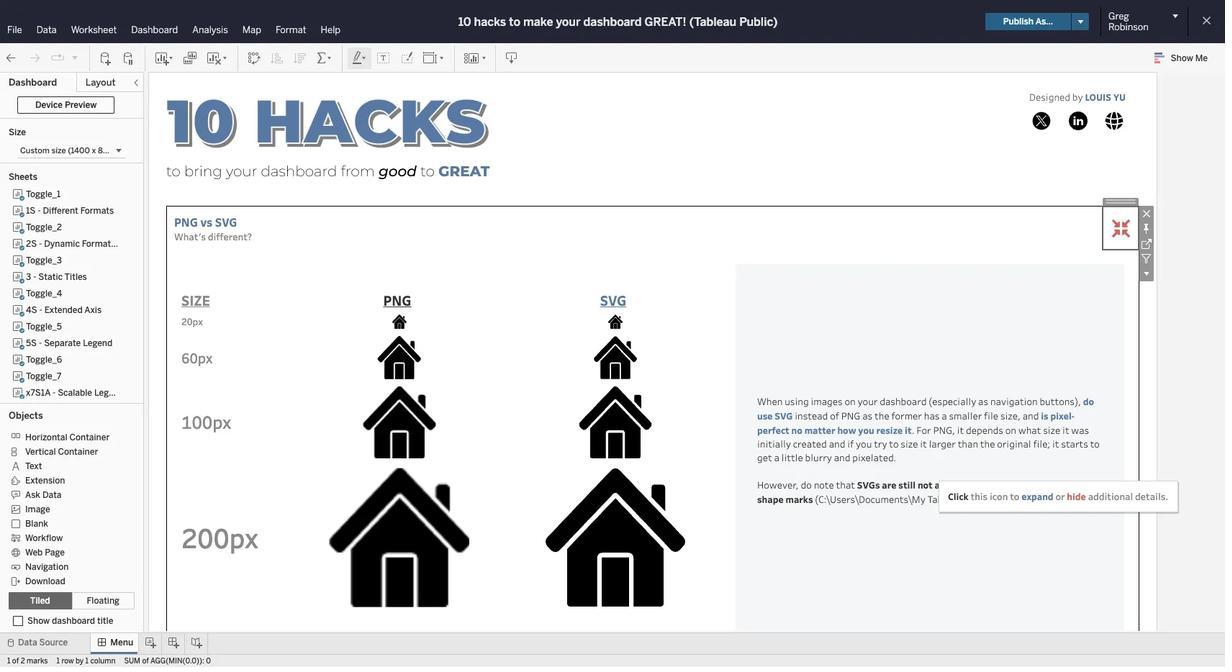 Task type: locate. For each thing, give the bounding box(es) containing it.
smaller
[[949, 410, 983, 423]]

0 horizontal spatial the
[[875, 410, 890, 423]]

show inside button
[[1171, 53, 1194, 63]]

1 horizontal spatial dashboard
[[131, 24, 178, 35]]

1 left row
[[57, 658, 60, 666]]

by right row
[[76, 658, 84, 666]]

1 horizontal spatial your
[[858, 395, 878, 408]]

0 horizontal spatial svg
[[215, 215, 237, 230]]

size left (1400
[[51, 146, 66, 156]]

it down former
[[905, 424, 912, 436]]

navigation option
[[9, 560, 124, 574]]

pause auto updates image
[[122, 51, 136, 65]]

1 vertical spatial on
[[1006, 424, 1017, 437]]

preview
[[65, 100, 97, 110]]

yu
[[1114, 90, 1126, 103]]

show dashboard title
[[27, 616, 113, 627]]

2 horizontal spatial as
[[1055, 479, 1065, 491]]

1 vertical spatial container
[[58, 447, 98, 457]]

svg inside png vs svg what's different?
[[215, 215, 237, 230]]

no
[[792, 424, 803, 436]]

your inside 200px application
[[858, 395, 878, 408]]

- right x7s1a
[[53, 388, 56, 398]]

images
[[811, 395, 843, 408]]

list box
[[9, 187, 135, 402]]

0 vertical spatial dashboard
[[584, 15, 642, 28]]

instead of png as the former has a smaller file size, and
[[793, 410, 1042, 423]]

of for images
[[831, 410, 840, 423]]

accepted
[[935, 479, 975, 491]]

1 vertical spatial marks
[[27, 658, 48, 666]]

show me
[[1171, 53, 1208, 63]]

marks. press enter to open the view data window.. use arrow keys to navigate data visualization elements. image
[[1103, 207, 1139, 250]]

the down depends
[[981, 438, 996, 451]]

- right '4s'
[[39, 305, 42, 315]]

use
[[758, 410, 773, 422]]

2 vertical spatial dashboard
[[52, 616, 95, 627]]

robinson
[[1109, 22, 1149, 32]]

1 horizontal spatial marks
[[786, 493, 813, 506]]

using up repository\shapes)
[[1003, 479, 1027, 491]]

svg for vs
[[215, 215, 237, 230]]

dashboard up new worksheet image
[[131, 24, 178, 35]]

dashboard down togglestate option group
[[52, 616, 95, 627]]

- for 3
[[33, 272, 36, 282]]

to right icon
[[1011, 490, 1020, 503]]

map
[[243, 24, 261, 35]]

of down images
[[831, 410, 840, 423]]

0 vertical spatial by
[[1073, 90, 1084, 103]]

1 horizontal spatial show
[[1171, 53, 1194, 63]]

1 vertical spatial dashboard
[[880, 395, 927, 408]]

by left louis
[[1073, 90, 1084, 103]]

container inside horizontal container option
[[69, 433, 110, 443]]

by inside 200px application
[[1073, 90, 1084, 103]]

2 horizontal spatial 1
[[85, 658, 89, 666]]

public)
[[740, 15, 778, 28]]

-
[[38, 206, 41, 216], [39, 239, 42, 249], [33, 272, 36, 282], [39, 305, 42, 315], [39, 338, 42, 349], [53, 388, 56, 398]]

1 vertical spatial a
[[775, 452, 780, 465]]

png
[[174, 215, 198, 230], [383, 291, 412, 310], [842, 410, 861, 423]]

try
[[874, 438, 888, 451]]

show down tiled
[[27, 616, 50, 627]]

0 vertical spatial the
[[875, 410, 890, 423]]

additional
[[1089, 490, 1134, 503]]

to right starts
[[1091, 438, 1100, 451]]

use as filter image
[[1139, 251, 1154, 266]]

0 horizontal spatial 1
[[7, 658, 10, 666]]

new worksheet image
[[154, 51, 174, 65]]

are
[[882, 479, 897, 491]]

- right 2s
[[39, 239, 42, 249]]

source
[[39, 638, 68, 648]]

and down if in the right of the page
[[834, 452, 851, 465]]

show
[[1171, 53, 1194, 63], [27, 616, 50, 627]]

replay animation image left "new data source" icon
[[71, 53, 79, 62]]

sort ascending image
[[270, 51, 284, 65]]

image image
[[166, 76, 504, 186], [1026, 109, 1057, 133], [1105, 111, 1125, 131], [1069, 112, 1088, 130], [392, 315, 407, 329], [608, 315, 623, 329], [377, 336, 421, 380], [594, 336, 637, 380], [363, 387, 436, 459], [579, 387, 652, 459], [329, 469, 470, 607], [545, 469, 686, 607]]

blank option
[[9, 516, 124, 531]]

custom size (1400 x 850)
[[20, 146, 116, 156]]

0 horizontal spatial dashboard
[[52, 616, 95, 627]]

different
[[43, 206, 78, 216]]

1 horizontal spatial on
[[1006, 424, 1017, 437]]

download option
[[9, 574, 124, 588]]

- right 3
[[33, 272, 36, 282]]

designed by louis yu
[[1030, 90, 1126, 103]]

highlight image
[[351, 51, 368, 65]]

1 horizontal spatial 1
[[57, 658, 60, 666]]

0 vertical spatial svg
[[215, 215, 237, 230]]

the up resize
[[875, 410, 890, 423]]

repository\shapes)
[[964, 493, 1052, 506]]

1 horizontal spatial do
[[1084, 395, 1095, 408]]

vs
[[200, 215, 213, 230]]

0 vertical spatial on
[[845, 395, 856, 408]]

vertical container
[[25, 447, 98, 457]]

0 horizontal spatial your
[[556, 15, 581, 28]]

1 left 2
[[7, 658, 10, 666]]

1 horizontal spatial using
[[1003, 479, 1027, 491]]

and left the is
[[1023, 410, 1040, 423]]

0 horizontal spatial as
[[863, 410, 873, 423]]

0 vertical spatial using
[[785, 395, 809, 408]]

0 vertical spatial container
[[69, 433, 110, 443]]

icon
[[990, 490, 1009, 503]]

using up instead
[[785, 395, 809, 408]]

great!
[[645, 15, 687, 28]]

marks down however, do note that
[[786, 493, 813, 506]]

do left the note
[[801, 479, 812, 492]]

your right make
[[556, 15, 581, 28]]

0 vertical spatial png
[[174, 215, 198, 230]]

data for data source
[[18, 638, 37, 648]]

by
[[1073, 90, 1084, 103], [76, 658, 84, 666]]

2 vertical spatial svg
[[775, 410, 793, 422]]

1 horizontal spatial png
[[383, 291, 412, 310]]

to right try
[[890, 438, 899, 451]]

1 vertical spatial data
[[42, 490, 62, 500]]

to left make
[[509, 15, 521, 28]]

of left 2
[[12, 658, 19, 666]]

container down horizontal container on the bottom left of page
[[58, 447, 98, 457]]

0 horizontal spatial marks
[[27, 658, 48, 666]]

2 vertical spatial and
[[834, 452, 851, 465]]

0 horizontal spatial png
[[174, 215, 198, 230]]

a right get
[[775, 452, 780, 465]]

2 vertical spatial data
[[18, 638, 37, 648]]

2 horizontal spatial of
[[831, 410, 840, 423]]

1 1 from the left
[[7, 658, 10, 666]]

static
[[38, 272, 63, 282]]

perfect
[[758, 424, 790, 436]]

1 vertical spatial size
[[1044, 424, 1061, 437]]

it
[[905, 424, 912, 436], [958, 424, 964, 437], [1063, 424, 1070, 437], [921, 438, 927, 451], [1053, 438, 1060, 451]]

dashboard down redo image
[[9, 77, 57, 88]]

dashboard inside 200px application
[[880, 395, 927, 408]]

ask data option
[[9, 488, 124, 502]]

of
[[831, 410, 840, 423], [12, 658, 19, 666], [142, 658, 149, 666]]

1 vertical spatial you
[[856, 438, 872, 451]]

0 vertical spatial you
[[859, 424, 875, 436]]

show/hide cards image
[[464, 51, 487, 65]]

undo image
[[4, 51, 19, 65]]

dashboard left great!
[[584, 15, 642, 28]]

- right 1s
[[38, 206, 41, 216]]

replay animation image
[[50, 51, 65, 65], [71, 53, 79, 62]]

1 vertical spatial your
[[858, 395, 878, 408]]

toggle_5
[[26, 322, 62, 332]]

data down extension
[[42, 490, 62, 500]]

1 horizontal spatial a
[[942, 410, 947, 423]]

size,
[[1001, 410, 1021, 423]]

redo image
[[27, 51, 42, 65]]

shape
[[758, 493, 784, 506]]

1 vertical spatial do
[[801, 479, 812, 492]]

1 vertical spatial png
[[383, 291, 412, 310]]

0 vertical spatial show
[[1171, 53, 1194, 63]]

size down .
[[901, 438, 919, 451]]

1 vertical spatial the
[[981, 438, 996, 451]]

when
[[758, 395, 783, 408]]

when
[[977, 479, 1001, 491]]

still
[[899, 479, 916, 491]]

expand
[[1022, 490, 1054, 503]]

as right 'them'
[[1055, 479, 1065, 491]]

size down the is
[[1044, 424, 1061, 437]]

0 vertical spatial size
[[51, 146, 66, 156]]

marks right 2
[[27, 658, 48, 666]]

navigation
[[991, 395, 1038, 408]]

of right sum in the left bottom of the page
[[142, 658, 149, 666]]

replay animation image right redo image
[[50, 51, 65, 65]]

duplicate image
[[183, 51, 197, 65]]

0 vertical spatial data
[[37, 24, 57, 35]]

1 left column
[[85, 658, 89, 666]]

svgs are still not accepted when using them as custom shape marks
[[758, 479, 1101, 506]]

2s - dynamic formatting
[[26, 239, 127, 249]]

0 vertical spatial your
[[556, 15, 581, 28]]

on right images
[[845, 395, 856, 408]]

data up 1 of 2 marks
[[18, 638, 37, 648]]

- for 2s
[[39, 239, 42, 249]]

200px application
[[144, 72, 1224, 668]]

- for x7s1a
[[53, 388, 56, 398]]

image option
[[9, 502, 124, 516]]

1
[[7, 658, 10, 666], [57, 658, 60, 666], [85, 658, 89, 666]]

you right how at the right bottom of the page
[[859, 424, 875, 436]]

0 horizontal spatial a
[[775, 452, 780, 465]]

more options image
[[1139, 266, 1154, 282]]

download
[[25, 577, 65, 587]]

blurry
[[806, 452, 832, 465]]

png inside png vs svg what's different?
[[174, 215, 198, 230]]

png for png
[[383, 291, 412, 310]]

1 horizontal spatial dashboard
[[584, 15, 642, 28]]

0 vertical spatial as
[[979, 395, 989, 408]]

of inside 200px application
[[831, 410, 840, 423]]

2 vertical spatial as
[[1055, 479, 1065, 491]]

size
[[181, 291, 210, 310]]

- right 5s
[[39, 338, 42, 349]]

you right if in the right of the page
[[856, 438, 872, 451]]

0 horizontal spatial by
[[76, 658, 84, 666]]

as left former
[[863, 410, 873, 423]]

totals image
[[316, 51, 333, 65]]

toggle_1
[[26, 189, 61, 199]]

0 horizontal spatial using
[[785, 395, 809, 408]]

3
[[26, 272, 31, 282]]

0 horizontal spatial on
[[845, 395, 856, 408]]

axis
[[85, 305, 102, 315]]

0 vertical spatial do
[[1084, 395, 1095, 408]]

show left me
[[1171, 53, 1194, 63]]

a
[[942, 410, 947, 423], [775, 452, 780, 465]]

2 horizontal spatial png
[[842, 410, 861, 423]]

container up 'vertical container' option
[[69, 433, 110, 443]]

it inside is pixel- perfect no matter how you resize it
[[905, 424, 912, 436]]

you inside . for png, it depends on what size it was initially created and if you try to size it larger than the original file; it starts to get a little blurry and pixelated.
[[856, 438, 872, 451]]

2 horizontal spatial dashboard
[[880, 395, 927, 408]]

1 horizontal spatial of
[[142, 658, 149, 666]]

and left if in the right of the page
[[829, 438, 846, 451]]

0 horizontal spatial show
[[27, 616, 50, 627]]

get
[[758, 452, 772, 465]]

1 horizontal spatial replay animation image
[[71, 53, 79, 62]]

it down the "for"
[[921, 438, 927, 451]]

0 vertical spatial and
[[1023, 410, 1040, 423]]

objects list box
[[9, 426, 135, 588]]

1 vertical spatial and
[[829, 438, 846, 451]]

1s
[[26, 206, 36, 216]]

2 1 from the left
[[57, 658, 60, 666]]

help
[[321, 24, 341, 35]]

fix width image
[[1139, 221, 1154, 236]]

1 vertical spatial show
[[27, 616, 50, 627]]

your up resize
[[858, 395, 878, 408]]

0 vertical spatial marks
[[786, 493, 813, 506]]

1 vertical spatial by
[[76, 658, 84, 666]]

little
[[782, 452, 803, 465]]

(especially
[[929, 395, 977, 408]]

or
[[1056, 490, 1066, 503]]

vertical container option
[[9, 444, 124, 459]]

text option
[[9, 459, 124, 473]]

do right buttons),
[[1084, 395, 1095, 408]]

svg inside do use svg
[[775, 410, 793, 422]]

sheets
[[9, 172, 37, 182]]

svg for use
[[775, 410, 793, 422]]

collapse image
[[132, 79, 140, 87]]

1 horizontal spatial by
[[1073, 90, 1084, 103]]

marks
[[786, 493, 813, 506], [27, 658, 48, 666]]

data up redo image
[[37, 24, 57, 35]]

ask data
[[25, 490, 62, 500]]

on up original
[[1006, 424, 1017, 437]]

1 vertical spatial svg
[[600, 291, 627, 310]]

1 horizontal spatial the
[[981, 438, 996, 451]]

data
[[37, 24, 57, 35], [42, 490, 62, 500], [18, 638, 37, 648]]

custom
[[20, 146, 50, 156]]

new data source image
[[99, 51, 113, 65]]

a right has
[[942, 410, 947, 423]]

has
[[925, 410, 940, 423]]

2 vertical spatial png
[[842, 410, 861, 423]]

it right file;
[[1053, 438, 1060, 451]]

depends
[[966, 424, 1004, 437]]

as up file
[[979, 395, 989, 408]]

and
[[1023, 410, 1040, 423], [829, 438, 846, 451], [834, 452, 851, 465]]

floating
[[87, 596, 120, 606]]

1 vertical spatial dashboard
[[9, 77, 57, 88]]

tableau
[[928, 493, 962, 506]]

2
[[21, 658, 25, 666]]

ask
[[25, 490, 40, 500]]

1 for 1 row by 1 column
[[57, 658, 60, 666]]

2 horizontal spatial svg
[[775, 410, 793, 422]]

dashboard up former
[[880, 395, 927, 408]]

show for show me
[[1171, 53, 1194, 63]]

1 vertical spatial using
[[1003, 479, 1027, 491]]

container inside 'vertical container' option
[[58, 447, 98, 457]]

2 horizontal spatial size
[[1044, 424, 1061, 437]]

titles
[[64, 272, 87, 282]]

2 vertical spatial size
[[901, 438, 919, 451]]



Task type: describe. For each thing, give the bounding box(es) containing it.
file
[[7, 24, 22, 35]]

is
[[1042, 410, 1049, 422]]

show for show dashboard title
[[27, 616, 50, 627]]

show me button
[[1148, 47, 1221, 69]]

resize
[[877, 424, 903, 436]]

0 vertical spatial dashboard
[[131, 24, 178, 35]]

1 horizontal spatial size
[[901, 438, 919, 451]]

created
[[793, 438, 827, 451]]

text
[[25, 462, 42, 472]]

data inside option
[[42, 490, 62, 500]]

instead
[[795, 410, 828, 423]]

toggle_4
[[26, 289, 62, 299]]

0
[[206, 658, 211, 666]]

(c:\users\documents\my
[[815, 493, 926, 506]]

larger
[[929, 438, 956, 451]]

workflow
[[25, 534, 63, 544]]

a inside . for png, it depends on what size it was initially created and if you try to size it larger than the original file; it starts to get a little blurry and pixelated.
[[775, 452, 780, 465]]

vertical
[[25, 447, 56, 457]]

file
[[985, 410, 999, 423]]

initially
[[758, 438, 791, 451]]

1 vertical spatial as
[[863, 410, 873, 423]]

(c:\users\documents\my tableau repository\shapes)
[[813, 493, 1052, 506]]

the inside . for png, it depends on what size it was initially created and if you try to size it larger than the original file; it starts to get a little blurry and pixelated.
[[981, 438, 996, 451]]

data source
[[18, 638, 68, 648]]

click this icon to expand or hide additional details.
[[948, 490, 1169, 503]]

extension option
[[9, 473, 124, 488]]

details.
[[1136, 490, 1169, 503]]

sort descending image
[[293, 51, 308, 65]]

your for make
[[556, 15, 581, 28]]

what
[[1019, 424, 1042, 437]]

x7s1a - scalable legends
[[26, 388, 128, 398]]

extension
[[25, 476, 65, 486]]

using inside "svgs are still not accepted when using them as custom shape marks"
[[1003, 479, 1027, 491]]

remove from dashboard image
[[1139, 206, 1154, 221]]

row
[[61, 658, 74, 666]]

page
[[45, 548, 65, 558]]

marks inside "svgs are still not accepted when using them as custom shape marks"
[[786, 493, 813, 506]]

1 horizontal spatial as
[[979, 395, 989, 408]]

web
[[25, 548, 43, 558]]

device
[[35, 100, 63, 110]]

how
[[838, 424, 857, 436]]

analysis
[[192, 24, 228, 35]]

workflow option
[[9, 531, 124, 545]]

for
[[917, 424, 932, 437]]

horizontal container
[[25, 433, 110, 443]]

starts
[[1062, 438, 1089, 451]]

850)
[[98, 146, 116, 156]]

3 - static titles
[[26, 272, 87, 282]]

1 for 1 of 2 marks
[[7, 658, 10, 666]]

do use svg
[[758, 395, 1097, 422]]

5s
[[26, 338, 37, 349]]

dashboard for great!
[[584, 15, 642, 28]]

separate
[[44, 338, 81, 349]]

0 horizontal spatial size
[[51, 146, 66, 156]]

0 horizontal spatial of
[[12, 658, 19, 666]]

(tableau
[[690, 15, 737, 28]]

when using images on your dashboard (especially as navigation buttons),
[[758, 395, 1084, 408]]

format
[[276, 24, 307, 35]]

png vs svg what's different?
[[174, 215, 252, 243]]

pixelated.
[[853, 452, 897, 465]]

than
[[958, 438, 979, 451]]

it down smaller
[[958, 424, 964, 437]]

data for data
[[37, 24, 57, 35]]

3 1 from the left
[[85, 658, 89, 666]]

extended
[[44, 305, 83, 315]]

however, do note that
[[758, 479, 858, 492]]

buttons),
[[1040, 395, 1082, 408]]

me
[[1196, 53, 1208, 63]]

column
[[90, 658, 116, 666]]

you inside is pixel- perfect no matter how you resize it
[[859, 424, 875, 436]]

objects
[[9, 411, 43, 421]]

of for 2
[[142, 658, 149, 666]]

them
[[1029, 479, 1053, 491]]

0 horizontal spatial replay animation image
[[50, 51, 65, 65]]

do inside do use svg
[[1084, 395, 1095, 408]]

as inside "svgs are still not accepted when using them as custom shape marks"
[[1055, 479, 1065, 491]]

file;
[[1034, 438, 1051, 451]]

publish as... button
[[986, 13, 1072, 30]]

toggle_3
[[26, 256, 62, 266]]

is pixel- perfect no matter how you resize it
[[758, 410, 1075, 436]]

hide
[[1068, 490, 1087, 503]]

download image
[[505, 51, 519, 65]]

0 horizontal spatial do
[[801, 479, 812, 492]]

publish as...
[[1004, 17, 1054, 27]]

tiled
[[30, 596, 50, 606]]

100px
[[181, 411, 231, 434]]

legends
[[94, 388, 128, 398]]

png for png vs svg what's different?
[[174, 215, 198, 230]]

container for vertical container
[[58, 447, 98, 457]]

dashboard for (especially
[[880, 395, 927, 408]]

png,
[[934, 424, 956, 437]]

sum of agg(min(0.0)): 0
[[124, 658, 211, 666]]

your for on
[[858, 395, 878, 408]]

designed
[[1030, 90, 1071, 103]]

original
[[998, 438, 1032, 451]]

horizontal container option
[[9, 430, 124, 444]]

x7s1a
[[26, 388, 50, 398]]

fit image
[[423, 51, 446, 65]]

toggle_2
[[26, 223, 62, 233]]

agg(min(0.0)):
[[150, 658, 204, 666]]

togglestate option group
[[9, 593, 135, 610]]

not
[[918, 479, 933, 491]]

web page option
[[9, 545, 124, 560]]

image
[[25, 505, 50, 515]]

on inside . for png, it depends on what size it was initially created and if you try to size it larger than the original file; it starts to get a little blurry and pixelated.
[[1006, 424, 1017, 437]]

format workbook image
[[400, 51, 414, 65]]

- for 4s
[[39, 305, 42, 315]]

go to sheet image
[[1139, 236, 1154, 251]]

title
[[97, 616, 113, 627]]

show mark labels image
[[377, 51, 391, 65]]

that
[[837, 479, 856, 492]]

0 vertical spatial a
[[942, 410, 947, 423]]

1 row by 1 column
[[57, 658, 116, 666]]

web page
[[25, 548, 65, 558]]

it left was on the bottom right
[[1063, 424, 1070, 437]]

20px
[[181, 315, 203, 328]]

as...
[[1036, 17, 1054, 27]]

- for 5s
[[39, 338, 42, 349]]

swap rows and columns image
[[247, 51, 261, 65]]

- for 1s
[[38, 206, 41, 216]]

1 horizontal spatial svg
[[600, 291, 627, 310]]

list box containing toggle_1
[[9, 187, 135, 402]]

1 of 2 marks
[[7, 658, 48, 666]]

container for horizontal container
[[69, 433, 110, 443]]

clear sheet image
[[206, 51, 229, 65]]

svgs
[[858, 479, 880, 491]]

toggle_6
[[26, 355, 62, 365]]

0 horizontal spatial dashboard
[[9, 77, 57, 88]]

device preview button
[[17, 97, 115, 114]]

sum
[[124, 658, 140, 666]]

what's
[[174, 230, 206, 243]]

custom
[[1067, 479, 1099, 491]]



Task type: vqa. For each thing, say whether or not it's contained in the screenshot.
SVGs
yes



